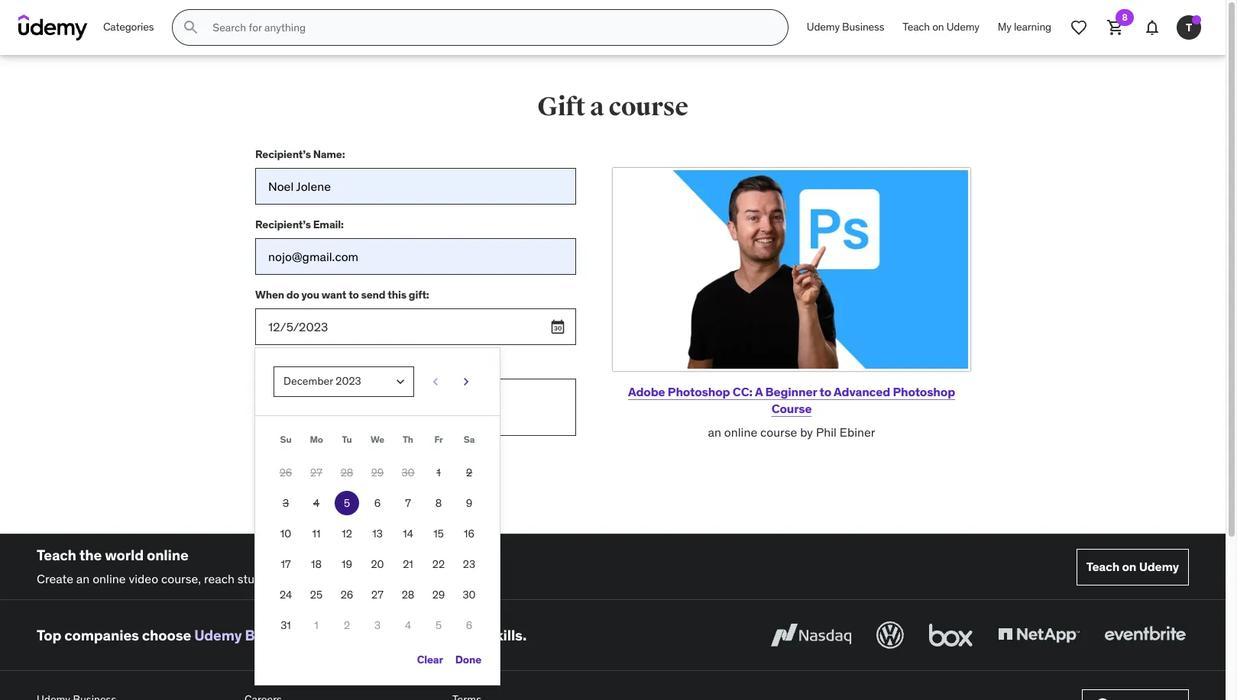 Task type: locate. For each thing, give the bounding box(es) containing it.
4 button up 11 at the left bottom
[[301, 489, 332, 519]]

6 button up "13"
[[362, 489, 393, 519]]

2 photoshop from the left
[[893, 384, 955, 400]]

course down course
[[760, 425, 797, 440]]

wishlist image
[[1070, 18, 1088, 37]]

0 vertical spatial 4
[[313, 496, 319, 510]]

teach on udemy up the eventbrite image
[[1086, 559, 1179, 575]]

0 horizontal spatial 26
[[279, 466, 292, 480]]

phil
[[816, 425, 837, 440]]

26 down su
[[279, 466, 292, 480]]

26
[[279, 466, 292, 480], [340, 588, 353, 602]]

on for right teach on udemy link
[[1122, 559, 1136, 575]]

0 vertical spatial 27
[[310, 466, 322, 480]]

30 button up the 7
[[393, 458, 423, 489]]

30 up the 7
[[401, 466, 415, 480]]

the left 'world'
[[79, 546, 102, 565]]

28 down tu
[[340, 466, 353, 480]]

27 down "mo"
[[310, 466, 322, 480]]

17
[[281, 557, 291, 571]]

6 for bottom 6 button
[[466, 619, 472, 632]]

1 up the 8 button
[[436, 466, 441, 480]]

0 vertical spatial 26 button
[[270, 458, 301, 489]]

your message (optional):
[[255, 358, 376, 372]]

Recipient's Name: text field
[[255, 168, 576, 205]]

1 horizontal spatial 8
[[1122, 11, 1127, 23]]

26 down globe,
[[340, 588, 353, 602]]

teach inside 'teach the world online create an online video course, reach students across the globe, and earn money'
[[37, 546, 76, 565]]

23
[[463, 557, 475, 571]]

22
[[432, 557, 445, 571]]

date picker dialog
[[255, 348, 500, 686]]

adobe
[[628, 384, 665, 400]]

photoshop
[[668, 384, 730, 400], [893, 384, 955, 400]]

1 horizontal spatial 29 button
[[423, 580, 454, 611]]

0 horizontal spatial 30
[[401, 466, 415, 480]]

0 horizontal spatial 28
[[340, 466, 353, 480]]

recipient's email:
[[255, 217, 344, 231]]

2 button left in-
[[332, 611, 362, 641]]

1 button
[[423, 458, 454, 489], [301, 611, 332, 641]]

29 button down we
[[362, 458, 393, 489]]

3
[[283, 496, 289, 510], [374, 619, 381, 632]]

29 button down 22
[[423, 580, 454, 611]]

29 down we
[[371, 466, 384, 480]]

on
[[932, 20, 944, 34], [1122, 559, 1136, 575]]

across
[[288, 571, 324, 587]]

teach on udemy link up the eventbrite image
[[1076, 549, 1189, 586]]

0 horizontal spatial 6
[[374, 496, 381, 510]]

1 vertical spatial 8
[[435, 496, 442, 510]]

volkswagen image
[[873, 619, 907, 653]]

1 vertical spatial 28
[[402, 588, 414, 602]]

an
[[708, 425, 721, 440], [76, 571, 90, 587]]

students
[[237, 571, 285, 587]]

2 up "9"
[[466, 466, 472, 480]]

photoshop right "advanced"
[[893, 384, 955, 400]]

course
[[609, 91, 688, 123], [760, 425, 797, 440]]

1 vertical spatial 3
[[374, 619, 381, 632]]

to inside 'adobe photoshop cc: a beginner to advanced photoshop course'
[[819, 384, 831, 400]]

0 horizontal spatial 27 button
[[301, 458, 332, 489]]

photoshop left cc:
[[668, 384, 730, 400]]

1 vertical spatial teach on udemy
[[1086, 559, 1179, 575]]

to right beginner
[[819, 384, 831, 400]]

29 down money
[[432, 588, 445, 602]]

0 vertical spatial udemy business link
[[798, 9, 893, 46]]

2 button up "9"
[[454, 458, 484, 489]]

20
[[371, 557, 384, 571]]

categories
[[103, 20, 154, 34]]

1 horizontal spatial teach on udemy
[[1086, 559, 1179, 575]]

1 horizontal spatial 27
[[371, 588, 384, 602]]

on up the eventbrite image
[[1122, 559, 1136, 575]]

1 button down fr at the bottom of the page
[[423, 458, 454, 489]]

27 down globe,
[[371, 588, 384, 602]]

27 button down "mo"
[[301, 458, 332, 489]]

24 button
[[270, 580, 301, 611]]

1 horizontal spatial 26 button
[[332, 580, 362, 611]]

6 left the 7
[[374, 496, 381, 510]]

0 horizontal spatial on
[[932, 20, 944, 34]]

1 horizontal spatial 3
[[374, 619, 381, 632]]

1 recipient's from the top
[[255, 147, 311, 161]]

cc:
[[733, 384, 753, 400]]

27
[[310, 466, 322, 480], [371, 588, 384, 602]]

clear
[[417, 653, 443, 667]]

0 vertical spatial 6
[[374, 496, 381, 510]]

money
[[435, 571, 472, 587]]

26 button right 25
[[332, 580, 362, 611]]

30 button down the '23'
[[454, 580, 484, 611]]

28
[[340, 466, 353, 480], [402, 588, 414, 602]]

29
[[371, 466, 384, 480], [432, 588, 445, 602]]

1 vertical spatial business
[[245, 626, 306, 645]]

26 button down su
[[270, 458, 301, 489]]

2 recipient's from the top
[[255, 217, 311, 231]]

career
[[442, 626, 484, 645]]

4 up 11 at the left bottom
[[313, 496, 319, 510]]

1 horizontal spatial 3 button
[[362, 611, 393, 641]]

0 horizontal spatial online
[[93, 571, 126, 587]]

1 vertical spatial udemy business link
[[194, 626, 306, 645]]

8 left notifications icon
[[1122, 11, 1127, 23]]

1 horizontal spatial 27 button
[[362, 580, 393, 611]]

box image
[[925, 619, 976, 653]]

name:
[[313, 147, 345, 161]]

earn
[[408, 571, 432, 587]]

Search for anything text field
[[210, 15, 769, 40]]

5 button up 12
[[332, 489, 362, 519]]

the down 19
[[327, 571, 345, 587]]

0 horizontal spatial 29
[[371, 466, 384, 480]]

6 button up done
[[454, 611, 484, 641]]

1 horizontal spatial udemy business link
[[798, 9, 893, 46]]

12 button
[[332, 519, 362, 550]]

9
[[466, 496, 472, 510]]

udemy business link
[[798, 9, 893, 46], [194, 626, 306, 645]]

3 button up '10'
[[270, 489, 301, 519]]

online down cc:
[[724, 425, 757, 440]]

10 button
[[270, 519, 301, 550]]

(optional):
[[326, 358, 376, 372]]

1 vertical spatial 1 button
[[301, 611, 332, 641]]

16
[[464, 527, 474, 541]]

0 horizontal spatial 29 button
[[362, 458, 393, 489]]

done button
[[455, 647, 481, 673]]

tu
[[342, 434, 352, 445]]

28 button
[[332, 458, 362, 489], [393, 580, 423, 611]]

0 vertical spatial 30
[[401, 466, 415, 480]]

29 button
[[362, 458, 393, 489], [423, 580, 454, 611]]

shopping cart with 8 items image
[[1106, 18, 1125, 37]]

want
[[322, 288, 346, 301]]

2 horizontal spatial online
[[724, 425, 757, 440]]

28 down the earn
[[402, 588, 414, 602]]

0 horizontal spatial 3
[[283, 496, 289, 510]]

0 horizontal spatial 28 button
[[332, 458, 362, 489]]

8 right the 7
[[435, 496, 442, 510]]

course for online
[[760, 425, 797, 440]]

2 left in-
[[344, 619, 350, 632]]

0 horizontal spatial 30 button
[[393, 458, 423, 489]]

3 up '10'
[[283, 496, 289, 510]]

0 horizontal spatial 4 button
[[301, 489, 332, 519]]

8
[[1122, 11, 1127, 23], [435, 496, 442, 510]]

0 horizontal spatial teach on udemy link
[[893, 9, 989, 46]]

5 button up clear
[[423, 611, 454, 641]]

2
[[466, 466, 472, 480], [344, 619, 350, 632]]

5 up clear
[[435, 619, 442, 632]]

1 horizontal spatial 1 button
[[423, 458, 454, 489]]

0 vertical spatial 6 button
[[362, 489, 393, 519]]

1 vertical spatial the
[[327, 571, 345, 587]]

1 horizontal spatial on
[[1122, 559, 1136, 575]]

recipient's left name:
[[255, 147, 311, 161]]

top
[[37, 626, 61, 645]]

21 button
[[393, 550, 423, 580]]

2 button
[[454, 458, 484, 489], [332, 611, 362, 641]]

1 vertical spatial 29
[[432, 588, 445, 602]]

14 button
[[393, 519, 423, 550]]

0 vertical spatial 5
[[344, 496, 350, 510]]

course
[[771, 401, 812, 417]]

0 vertical spatial on
[[932, 20, 944, 34]]

teach on udemy link left my
[[893, 9, 989, 46]]

28 button down 21
[[393, 580, 423, 611]]

4 button right in-
[[393, 611, 423, 641]]

4 right in-
[[405, 619, 411, 632]]

1 vertical spatial 5
[[435, 619, 442, 632]]

to down th
[[406, 459, 418, 474]]

12
[[342, 527, 352, 541]]

in-
[[364, 626, 383, 645]]

1 horizontal spatial 6
[[466, 619, 472, 632]]

teach for right teach on udemy link
[[1086, 559, 1119, 575]]

1 vertical spatial 30
[[463, 588, 476, 602]]

1 left build
[[314, 619, 318, 632]]

3 button
[[270, 489, 301, 519], [362, 611, 393, 641]]

0 vertical spatial 5 button
[[332, 489, 362, 519]]

1 vertical spatial 4
[[405, 619, 411, 632]]

submit search image
[[182, 18, 200, 37]]

eventbrite image
[[1101, 619, 1189, 653]]

1 vertical spatial 27
[[371, 588, 384, 602]]

gift a course
[[537, 91, 688, 123]]

course right a
[[609, 91, 688, 123]]

5 button
[[332, 489, 362, 519], [423, 611, 454, 641]]

course for a
[[609, 91, 688, 123]]

online up course,
[[147, 546, 188, 565]]

1 vertical spatial 26
[[340, 588, 353, 602]]

0 vertical spatial 2 button
[[454, 458, 484, 489]]

0 horizontal spatial 1 button
[[301, 611, 332, 641]]

my learning link
[[989, 9, 1061, 46]]

recipient's left the email:
[[255, 217, 311, 231]]

0 vertical spatial 3
[[283, 496, 289, 510]]

11
[[312, 527, 320, 541]]

2 horizontal spatial teach
[[1086, 559, 1119, 575]]

1 vertical spatial online
[[147, 546, 188, 565]]

0 vertical spatial 2
[[466, 466, 472, 480]]

27 button
[[301, 458, 332, 489], [362, 580, 393, 611]]

0 vertical spatial 8
[[1122, 11, 1127, 23]]

1 horizontal spatial 28
[[402, 588, 414, 602]]

0 horizontal spatial business
[[245, 626, 306, 645]]

17 button
[[270, 550, 301, 580]]

28 button down tu
[[332, 458, 362, 489]]

30 down money
[[463, 588, 476, 602]]

categories button
[[94, 9, 163, 46]]

13
[[372, 527, 383, 541]]

business
[[842, 20, 884, 34], [245, 626, 306, 645]]

6 up done
[[466, 619, 472, 632]]

4 button
[[301, 489, 332, 519], [393, 611, 423, 641]]

1 vertical spatial an
[[76, 571, 90, 587]]

4
[[313, 496, 319, 510], [405, 619, 411, 632]]

teach on udemy left my
[[903, 20, 979, 34]]

0 vertical spatial teach on udemy
[[903, 20, 979, 34]]

0 horizontal spatial teach on udemy
[[903, 20, 979, 34]]

0 horizontal spatial an
[[76, 571, 90, 587]]

1 horizontal spatial teach
[[903, 20, 930, 34]]

3 left "demand"
[[374, 619, 381, 632]]

26 button
[[270, 458, 301, 489], [332, 580, 362, 611]]

1 button right 31
[[301, 611, 332, 641]]

reach
[[204, 571, 234, 587]]

5 up 12
[[344, 496, 350, 510]]

0 horizontal spatial 2
[[344, 619, 350, 632]]

0 vertical spatial teach on udemy link
[[893, 9, 989, 46]]

0 vertical spatial an
[[708, 425, 721, 440]]

27 button down 20
[[362, 580, 393, 611]]

teach
[[903, 20, 930, 34], [37, 546, 76, 565], [1086, 559, 1119, 575]]

22 button
[[423, 550, 454, 580]]

30 button
[[393, 458, 423, 489], [454, 580, 484, 611]]

5
[[344, 496, 350, 510], [435, 619, 442, 632]]

the
[[79, 546, 102, 565], [327, 571, 345, 587]]

Recipient's Email: email field
[[255, 238, 576, 275]]

online down 'world'
[[93, 571, 126, 587]]

0 horizontal spatial 8
[[435, 496, 442, 510]]

1 vertical spatial 1
[[314, 619, 318, 632]]

email:
[[313, 217, 344, 231]]

1 vertical spatial 5 button
[[423, 611, 454, 641]]

an inside 'teach the world online create an online video course, reach students across the globe, and earn money'
[[76, 571, 90, 587]]

Your Message (optional): text field
[[255, 379, 576, 436]]

0 vertical spatial course
[[609, 91, 688, 123]]

you have alerts image
[[1192, 15, 1201, 24]]

on left my
[[932, 20, 944, 34]]

3 button right build
[[362, 611, 393, 641]]



Task type: describe. For each thing, give the bounding box(es) containing it.
a
[[755, 384, 763, 400]]

gift:
[[409, 288, 429, 301]]

udemy image
[[18, 15, 88, 40]]

1 photoshop from the left
[[668, 384, 730, 400]]

8 inside 8 link
[[1122, 11, 1127, 23]]

we
[[371, 434, 384, 445]]

nasdaq image
[[767, 619, 855, 653]]

to left build
[[310, 626, 324, 645]]

0 horizontal spatial 27
[[310, 466, 322, 480]]

0 vertical spatial online
[[724, 425, 757, 440]]

4 for the rightmost 4 button
[[405, 619, 411, 632]]

0 vertical spatial business
[[842, 20, 884, 34]]

when
[[255, 288, 284, 301]]

0 vertical spatial 29
[[371, 466, 384, 480]]

t link
[[1171, 9, 1207, 46]]

to inside proceed to checkout button
[[406, 459, 418, 474]]

30 for top 30 button
[[401, 466, 415, 480]]

2 vertical spatial online
[[93, 571, 126, 587]]

1 vertical spatial 26 button
[[332, 580, 362, 611]]

15 button
[[423, 519, 454, 550]]

teach for leftmost teach on udemy link
[[903, 20, 930, 34]]

top companies choose udemy business to build in-demand career skills.
[[37, 626, 526, 645]]

netapp image
[[995, 619, 1083, 653]]

0 vertical spatial 28
[[340, 466, 353, 480]]

ebiner
[[840, 425, 875, 440]]

11 button
[[301, 519, 332, 550]]

0 horizontal spatial 5
[[344, 496, 350, 510]]

build
[[327, 626, 361, 645]]

When do you want to send this gift: text field
[[255, 309, 576, 345]]

0 vertical spatial the
[[79, 546, 102, 565]]

small image
[[1095, 698, 1110, 701]]

1 horizontal spatial 4 button
[[393, 611, 423, 641]]

0 horizontal spatial udemy business link
[[194, 626, 306, 645]]

23 button
[[454, 550, 484, 580]]

0 vertical spatial 27 button
[[301, 458, 332, 489]]

teach the world online create an online video course, reach students across the globe, and earn money
[[37, 546, 472, 587]]

to left send
[[349, 288, 359, 301]]

7 button
[[393, 489, 423, 519]]

1 horizontal spatial 2 button
[[454, 458, 484, 489]]

udemy business
[[807, 20, 884, 34]]

4 for top 4 button
[[313, 496, 319, 510]]

30 for the rightmost 30 button
[[463, 588, 476, 602]]

0 vertical spatial 4 button
[[301, 489, 332, 519]]

0 horizontal spatial 3 button
[[270, 489, 301, 519]]

proceed to checkout
[[356, 459, 475, 474]]

notifications image
[[1143, 18, 1161, 37]]

25 button
[[301, 580, 332, 611]]

my
[[998, 20, 1011, 34]]

your
[[255, 358, 277, 372]]

18 button
[[301, 550, 332, 580]]

16 button
[[454, 519, 484, 550]]

10
[[280, 527, 291, 541]]

1 vertical spatial 27 button
[[362, 580, 393, 611]]

1 horizontal spatial 1
[[436, 466, 441, 480]]

0 horizontal spatial 5 button
[[332, 489, 362, 519]]

1 vertical spatial 28 button
[[393, 580, 423, 611]]

create
[[37, 571, 73, 587]]

8 link
[[1097, 9, 1134, 46]]

0 horizontal spatial 26 button
[[270, 458, 301, 489]]

1 horizontal spatial 5 button
[[423, 611, 454, 641]]

14
[[403, 527, 413, 541]]

1 horizontal spatial the
[[327, 571, 345, 587]]

do
[[286, 288, 299, 301]]

companies
[[64, 626, 139, 645]]

8 button
[[423, 489, 454, 519]]

an online course by phil ebiner
[[708, 425, 875, 440]]

next month image
[[458, 374, 474, 390]]

skills.
[[487, 626, 526, 645]]

1 vertical spatial 3 button
[[362, 611, 393, 641]]

checkout
[[421, 459, 475, 474]]

0 vertical spatial 1 button
[[423, 458, 454, 489]]

adobe photoshop cc: a beginner to advanced photoshop course link
[[628, 384, 955, 417]]

8 inside button
[[435, 496, 442, 510]]

on for leftmost teach on udemy link
[[932, 20, 944, 34]]

20 button
[[362, 550, 393, 580]]

t
[[1186, 20, 1192, 34]]

recipient's for recipient's name:
[[255, 147, 311, 161]]

0 horizontal spatial 2 button
[[332, 611, 362, 641]]

31
[[281, 619, 291, 632]]

advanced
[[834, 384, 890, 400]]

9 button
[[454, 489, 484, 519]]

clear button
[[417, 647, 443, 673]]

when do you want to send this gift:
[[255, 288, 429, 301]]

recipient's name:
[[255, 147, 345, 161]]

1 horizontal spatial 30 button
[[454, 580, 484, 611]]

teach on udemy for right teach on udemy link
[[1086, 559, 1179, 575]]

proceed
[[356, 459, 404, 474]]

21
[[403, 557, 413, 571]]

this
[[388, 288, 406, 301]]

19 button
[[332, 550, 362, 580]]

beginner
[[765, 384, 817, 400]]

1 vertical spatial 6 button
[[454, 611, 484, 641]]

31 button
[[270, 611, 301, 641]]

0 vertical spatial 30 button
[[393, 458, 423, 489]]

1 horizontal spatial teach on udemy link
[[1076, 549, 1189, 586]]

my learning
[[998, 20, 1051, 34]]

and
[[384, 571, 405, 587]]

world
[[105, 546, 144, 565]]

adobe photoshop cc: a beginner to advanced photoshop course
[[628, 384, 955, 417]]

1 horizontal spatial 5
[[435, 619, 442, 632]]

1 horizontal spatial 29
[[432, 588, 445, 602]]

learning
[[1014, 20, 1051, 34]]

sa
[[464, 434, 475, 445]]

course,
[[161, 571, 201, 587]]

you
[[301, 288, 319, 301]]

6 for 6 button to the left
[[374, 496, 381, 510]]

0 horizontal spatial 6 button
[[362, 489, 393, 519]]

1 horizontal spatial 26
[[340, 588, 353, 602]]

mo
[[310, 434, 323, 445]]

24
[[280, 588, 292, 602]]

25
[[310, 588, 323, 602]]

0 vertical spatial 28 button
[[332, 458, 362, 489]]

globe,
[[348, 571, 381, 587]]

fr
[[434, 434, 443, 445]]

0 vertical spatial 29 button
[[362, 458, 393, 489]]

previous month image
[[428, 374, 443, 390]]

15
[[433, 527, 444, 541]]

18
[[311, 557, 322, 571]]

th
[[403, 434, 413, 445]]

recipient's for recipient's email:
[[255, 217, 311, 231]]

a
[[590, 91, 604, 123]]

1 horizontal spatial online
[[147, 546, 188, 565]]

done
[[455, 653, 481, 667]]

by
[[800, 425, 813, 440]]

1 horizontal spatial 2
[[466, 466, 472, 480]]

choose
[[142, 626, 191, 645]]

teach on udemy for leftmost teach on udemy link
[[903, 20, 979, 34]]

video
[[129, 571, 158, 587]]

19
[[342, 557, 352, 571]]

gift
[[537, 91, 585, 123]]



Task type: vqa. For each thing, say whether or not it's contained in the screenshot.
Udemy Business
yes



